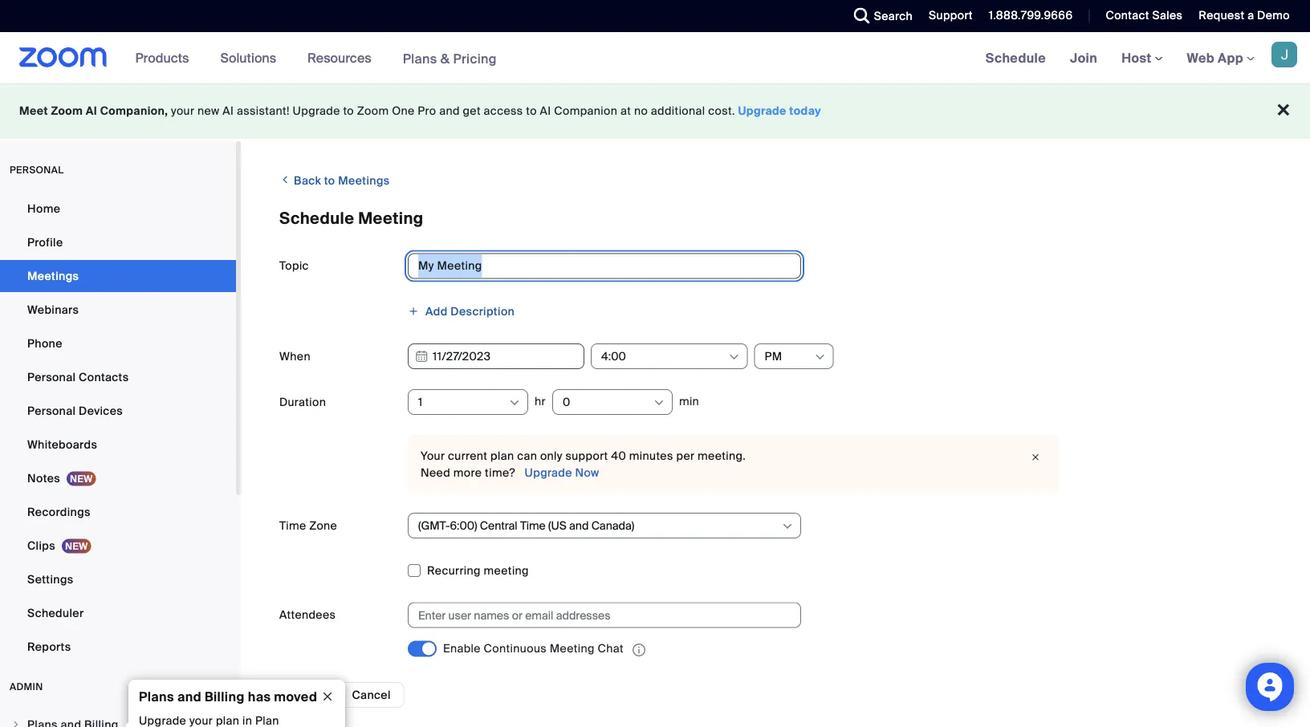 Task type: describe. For each thing, give the bounding box(es) containing it.
search
[[874, 8, 913, 23]]

add description button
[[408, 299, 515, 324]]

enable continuous meeting chat
[[443, 642, 624, 657]]

products
[[135, 49, 189, 66]]

plans and billing has moved
[[139, 689, 317, 705]]

pro
[[418, 104, 436, 118]]

your
[[421, 449, 445, 464]]

assistant!
[[237, 104, 290, 118]]

after
[[572, 680, 597, 695]]

get
[[463, 104, 481, 118]]

description
[[451, 304, 515, 319]]

0 vertical spatial the
[[646, 663, 664, 678]]

billing
[[205, 689, 245, 705]]

resources button
[[308, 32, 379, 84]]

has
[[248, 689, 271, 705]]

clips
[[27, 538, 55, 553]]

upgrade now link
[[522, 465, 599, 480]]

phone
[[27, 336, 62, 351]]

to down resources dropdown button
[[343, 104, 354, 118]]

0 horizontal spatial the
[[600, 680, 618, 695]]

meeting. inside added attendees will have access to the meeting group chat before and after the meeting.
[[621, 680, 669, 695]]

attendees
[[482, 663, 538, 678]]

personal for personal devices
[[27, 403, 76, 418]]

added attendees will have access to the meeting group chat before and after the meeting.
[[443, 663, 712, 695]]

before
[[509, 680, 545, 695]]

host
[[1122, 49, 1155, 66]]

profile
[[27, 235, 63, 250]]

plan
[[491, 449, 514, 464]]

your
[[171, 104, 195, 118]]

zone
[[309, 518, 337, 533]]

notes
[[27, 471, 60, 486]]

select time zone text field
[[418, 514, 780, 538]]

web app button
[[1187, 49, 1255, 66]]

solutions
[[220, 49, 276, 66]]

contact sales
[[1106, 8, 1183, 23]]

and inside added attendees will have access to the meeting group chat before and after the meeting.
[[548, 680, 569, 695]]

will
[[541, 663, 558, 678]]

personal menu menu
[[0, 193, 236, 665]]

reports
[[27, 640, 71, 654]]

select start time text field
[[601, 344, 727, 369]]

1 horizontal spatial close image
[[1026, 450, 1045, 466]]

to inside back to meetings link
[[324, 173, 335, 188]]

whiteboards link
[[0, 429, 236, 461]]

personal devices link
[[0, 395, 236, 427]]

profile picture image
[[1272, 42, 1298, 67]]

2 zoom from the left
[[357, 104, 389, 118]]

to inside added attendees will have access to the meeting group chat before and after the meeting.
[[632, 663, 643, 678]]

0
[[563, 395, 571, 410]]

to left 'companion'
[[526, 104, 537, 118]]

0 horizontal spatial upgrade
[[293, 104, 340, 118]]

meeting
[[484, 564, 529, 579]]

added
[[443, 663, 479, 678]]

2 ai from the left
[[223, 104, 234, 118]]

Topic text field
[[408, 253, 801, 279]]

profile link
[[0, 226, 236, 259]]

add
[[426, 304, 448, 319]]

and inside plans and billing has moved tooltip
[[177, 689, 201, 705]]

meeting inside application
[[550, 642, 595, 657]]

left image
[[279, 172, 291, 188]]

pm
[[765, 349, 783, 364]]

duration
[[279, 395, 326, 410]]

webinars link
[[0, 294, 236, 326]]

today
[[790, 104, 821, 118]]

cancel
[[352, 688, 391, 703]]

meetings inside 'meetings' link
[[27, 269, 79, 283]]

join link
[[1058, 32, 1110, 84]]

scheduler link
[[0, 597, 236, 630]]

zoom logo image
[[19, 47, 107, 67]]

show options image for select start time text field
[[728, 351, 741, 364]]

group
[[443, 680, 477, 695]]

settings link
[[0, 564, 236, 596]]

product information navigation
[[123, 32, 509, 85]]

add image
[[408, 306, 419, 317]]

2 horizontal spatial upgrade
[[738, 104, 787, 118]]

enable continuous meeting chat application
[[443, 641, 748, 659]]

save button
[[279, 683, 332, 708]]

show options image for pm
[[814, 351, 827, 364]]

meeting. inside the your current plan can only support 40 minutes per meeting. need more time? upgrade now
[[698, 449, 746, 464]]

request a demo
[[1199, 8, 1290, 23]]

sales
[[1153, 8, 1183, 23]]

request
[[1199, 8, 1245, 23]]

support
[[566, 449, 608, 464]]

need
[[421, 465, 451, 480]]

pricing
[[453, 50, 497, 67]]

meet zoom ai companion, footer
[[0, 84, 1310, 139]]

time
[[279, 518, 306, 533]]

pm button
[[765, 344, 813, 369]]

minutes
[[629, 449, 673, 464]]

demo
[[1258, 8, 1290, 23]]

1 ai from the left
[[86, 104, 97, 118]]

additional
[[651, 104, 705, 118]]

whiteboards
[[27, 437, 97, 452]]

attendees
[[279, 608, 336, 623]]

plans & pricing
[[403, 50, 497, 67]]

plans for plans and billing has moved
[[139, 689, 174, 705]]

1 zoom from the left
[[51, 104, 83, 118]]

more
[[454, 465, 482, 480]]

host button
[[1122, 49, 1163, 66]]

cancel button
[[338, 683, 404, 708]]

1.888.799.9666 button up the join
[[977, 0, 1077, 32]]

personal contacts link
[[0, 361, 236, 393]]



Task type: locate. For each thing, give the bounding box(es) containing it.
0 vertical spatial chat
[[598, 642, 624, 657]]

&
[[441, 50, 450, 67]]

current
[[448, 449, 488, 464]]

chat
[[598, 642, 624, 657], [480, 680, 506, 695]]

meet zoom ai companion, your new ai assistant! upgrade to zoom one pro and get access to ai companion at no additional cost. upgrade today
[[19, 104, 821, 118]]

1 button
[[418, 390, 507, 414]]

admin
[[10, 681, 43, 693]]

1 vertical spatial meeting.
[[621, 680, 669, 695]]

0 horizontal spatial close image
[[315, 690, 340, 704]]

1 vertical spatial schedule
[[279, 208, 354, 229]]

plans down reports link
[[139, 689, 174, 705]]

plans & pricing link
[[403, 50, 497, 67], [403, 50, 497, 67]]

0 horizontal spatial access
[[484, 104, 523, 118]]

0 vertical spatial meeting
[[358, 208, 424, 229]]

2 vertical spatial meeting
[[667, 663, 712, 678]]

ai
[[86, 104, 97, 118], [223, 104, 234, 118], [540, 104, 551, 118]]

0 vertical spatial schedule
[[986, 49, 1046, 66]]

contact
[[1106, 8, 1150, 23]]

chat inside enable continuous meeting chat application
[[598, 642, 624, 657]]

moved
[[274, 689, 317, 705]]

access inside meet zoom ai companion, "footer"
[[484, 104, 523, 118]]

upgrade down product information navigation
[[293, 104, 340, 118]]

one
[[392, 104, 415, 118]]

meetings up webinars
[[27, 269, 79, 283]]

and
[[439, 104, 460, 118], [548, 680, 569, 695], [177, 689, 201, 705]]

phone link
[[0, 328, 236, 360]]

save
[[292, 688, 319, 703]]

chat down attendees
[[480, 680, 506, 695]]

meet
[[19, 104, 48, 118]]

1 horizontal spatial meeting
[[550, 642, 595, 657]]

app
[[1218, 49, 1244, 66]]

access inside added attendees will have access to the meeting group chat before and after the meeting.
[[590, 663, 629, 678]]

0 vertical spatial personal
[[27, 370, 76, 385]]

0 vertical spatial show options image
[[814, 351, 827, 364]]

schedule for schedule meeting
[[279, 208, 354, 229]]

at
[[621, 104, 631, 118]]

support link
[[917, 0, 977, 32], [929, 8, 973, 23]]

show options image
[[728, 351, 741, 364], [508, 397, 521, 410], [781, 520, 794, 533]]

cost.
[[708, 104, 735, 118]]

meetings link
[[0, 260, 236, 292]]

plans inside tooltip
[[139, 689, 174, 705]]

1 vertical spatial access
[[590, 663, 629, 678]]

to down learn more about enable continuous meeting chat icon on the bottom of page
[[632, 663, 643, 678]]

0 horizontal spatial schedule
[[279, 208, 354, 229]]

topic
[[279, 259, 309, 273]]

access down enable continuous meeting chat application
[[590, 663, 629, 678]]

chat left learn more about enable continuous meeting chat icon on the bottom of page
[[598, 642, 624, 657]]

0 horizontal spatial chat
[[480, 680, 506, 695]]

ai left companion,
[[86, 104, 97, 118]]

contacts
[[79, 370, 129, 385]]

recurring
[[427, 564, 481, 579]]

web app
[[1187, 49, 1244, 66]]

0 vertical spatial access
[[484, 104, 523, 118]]

0 horizontal spatial meeting.
[[621, 680, 669, 695]]

upgrade right 'cost.'
[[738, 104, 787, 118]]

2 vertical spatial show options image
[[781, 520, 794, 533]]

2 horizontal spatial ai
[[540, 104, 551, 118]]

0 horizontal spatial show options image
[[653, 397, 666, 410]]

schedule meeting
[[279, 208, 424, 229]]

banner containing products
[[0, 32, 1310, 85]]

and inside meet zoom ai companion, "footer"
[[439, 104, 460, 118]]

access right 'get'
[[484, 104, 523, 118]]

0 vertical spatial meetings
[[338, 173, 390, 188]]

webinars
[[27, 302, 79, 317]]

now
[[575, 465, 599, 480]]

upgrade today link
[[738, 104, 821, 118]]

and left billing
[[177, 689, 201, 705]]

0 horizontal spatial ai
[[86, 104, 97, 118]]

40
[[611, 449, 626, 464]]

close image inside plans and billing has moved tooltip
[[315, 690, 340, 704]]

meeting
[[358, 208, 424, 229], [550, 642, 595, 657], [667, 663, 712, 678]]

0 vertical spatial show options image
[[728, 351, 741, 364]]

settings
[[27, 572, 73, 587]]

1.888.799.9666 button
[[977, 0, 1077, 32], [989, 8, 1073, 23]]

1 horizontal spatial the
[[646, 663, 664, 678]]

plans for plans & pricing
[[403, 50, 437, 67]]

zoom left one
[[357, 104, 389, 118]]

Persistent Chat, enter email address,Enter user names or email addresses text field
[[418, 603, 776, 628]]

0 horizontal spatial zoom
[[51, 104, 83, 118]]

zoom right meet
[[51, 104, 83, 118]]

ai left 'companion'
[[540, 104, 551, 118]]

banner
[[0, 32, 1310, 85]]

clips link
[[0, 530, 236, 562]]

learn more about enable continuous meeting chat image
[[628, 643, 650, 657]]

back
[[294, 173, 321, 188]]

schedule inside meetings navigation
[[986, 49, 1046, 66]]

meeting. right 'per'
[[698, 449, 746, 464]]

personal for personal contacts
[[27, 370, 76, 385]]

1 horizontal spatial and
[[439, 104, 460, 118]]

1 horizontal spatial meeting.
[[698, 449, 746, 464]]

support
[[929, 8, 973, 23]]

close image
[[1026, 450, 1045, 466], [315, 690, 340, 704]]

time?
[[485, 465, 515, 480]]

1 vertical spatial chat
[[480, 680, 506, 695]]

menu item
[[0, 710, 236, 727]]

1.888.799.9666
[[989, 8, 1073, 23]]

schedule down 1.888.799.9666
[[986, 49, 1046, 66]]

schedule for schedule
[[986, 49, 1046, 66]]

chat inside added attendees will have access to the meeting group chat before and after the meeting.
[[480, 680, 506, 695]]

1 vertical spatial show options image
[[653, 397, 666, 410]]

devices
[[79, 403, 123, 418]]

back to meetings
[[291, 173, 390, 188]]

can
[[517, 449, 537, 464]]

show options image for select time zone text box
[[781, 520, 794, 533]]

meetings
[[338, 173, 390, 188], [27, 269, 79, 283]]

companion
[[554, 104, 618, 118]]

2 horizontal spatial and
[[548, 680, 569, 695]]

2 personal from the top
[[27, 403, 76, 418]]

2 horizontal spatial meeting
[[667, 663, 712, 678]]

ai right new
[[223, 104, 234, 118]]

1 horizontal spatial zoom
[[357, 104, 389, 118]]

1 horizontal spatial access
[[590, 663, 629, 678]]

1 horizontal spatial plans
[[403, 50, 437, 67]]

personal down phone at the left of the page
[[27, 370, 76, 385]]

1 horizontal spatial show options image
[[814, 351, 827, 364]]

1 vertical spatial the
[[600, 680, 618, 695]]

right image
[[11, 720, 21, 727]]

personal up whiteboards
[[27, 403, 76, 418]]

1 vertical spatial plans
[[139, 689, 174, 705]]

web
[[1187, 49, 1215, 66]]

personal
[[10, 164, 64, 176]]

notes link
[[0, 463, 236, 495]]

and down will
[[548, 680, 569, 695]]

1 vertical spatial close image
[[315, 690, 340, 704]]

show options image for 0
[[653, 397, 666, 410]]

upgrade
[[293, 104, 340, 118], [738, 104, 787, 118], [525, 465, 572, 480]]

1 horizontal spatial show options image
[[728, 351, 741, 364]]

2 horizontal spatial show options image
[[781, 520, 794, 533]]

meetings inside back to meetings link
[[338, 173, 390, 188]]

1 horizontal spatial upgrade
[[525, 465, 572, 480]]

1 horizontal spatial schedule
[[986, 49, 1046, 66]]

0 horizontal spatial meetings
[[27, 269, 79, 283]]

3 ai from the left
[[540, 104, 551, 118]]

1 vertical spatial meeting
[[550, 642, 595, 657]]

1 horizontal spatial meetings
[[338, 173, 390, 188]]

request a demo link
[[1187, 0, 1310, 32], [1199, 8, 1290, 23]]

personal inside 'link'
[[27, 403, 76, 418]]

enable
[[443, 642, 481, 657]]

0 vertical spatial plans
[[403, 50, 437, 67]]

plans inside product information navigation
[[403, 50, 437, 67]]

1 horizontal spatial ai
[[223, 104, 234, 118]]

the right after
[[600, 680, 618, 695]]

new
[[198, 104, 220, 118]]

show options image
[[814, 351, 827, 364], [653, 397, 666, 410]]

meeting.
[[698, 449, 746, 464], [621, 680, 669, 695]]

plans and billing has moved tooltip
[[124, 680, 345, 727]]

upgrade down only
[[525, 465, 572, 480]]

upgrade inside the your current plan can only support 40 minutes per meeting. need more time? upgrade now
[[525, 465, 572, 480]]

0 horizontal spatial meeting
[[358, 208, 424, 229]]

show options image right pm popup button
[[814, 351, 827, 364]]

scheduler
[[27, 606, 84, 621]]

your current plan can only support 40 minutes per meeting. need more time? upgrade now
[[421, 449, 746, 480]]

0 horizontal spatial plans
[[139, 689, 174, 705]]

home
[[27, 201, 60, 216]]

continuous
[[484, 642, 547, 657]]

0 horizontal spatial and
[[177, 689, 201, 705]]

plans left the &
[[403, 50, 437, 67]]

1 vertical spatial personal
[[27, 403, 76, 418]]

per
[[676, 449, 695, 464]]

When text field
[[408, 344, 585, 369]]

0 vertical spatial meeting.
[[698, 449, 746, 464]]

search button
[[842, 0, 917, 32]]

no
[[634, 104, 648, 118]]

show options image left min
[[653, 397, 666, 410]]

1 vertical spatial meetings
[[27, 269, 79, 283]]

meeting id option group
[[408, 716, 1272, 727]]

reports link
[[0, 631, 236, 663]]

1
[[418, 395, 423, 410]]

personal devices
[[27, 403, 123, 418]]

schedule down back
[[279, 208, 354, 229]]

the down learn more about enable continuous meeting chat icon on the bottom of page
[[646, 663, 664, 678]]

meetings navigation
[[974, 32, 1310, 85]]

to right back
[[324, 173, 335, 188]]

personal contacts
[[27, 370, 129, 385]]

join
[[1070, 49, 1098, 66]]

recurring meeting
[[427, 564, 529, 579]]

1 vertical spatial show options image
[[508, 397, 521, 410]]

and left 'get'
[[439, 104, 460, 118]]

0 horizontal spatial show options image
[[508, 397, 521, 410]]

time zone
[[279, 518, 337, 533]]

have
[[561, 663, 587, 678]]

meetings up schedule meeting at the left of page
[[338, 173, 390, 188]]

1 personal from the top
[[27, 370, 76, 385]]

meeting. down learn more about enable continuous meeting chat icon on the bottom of page
[[621, 680, 669, 695]]

1.888.799.9666 button up schedule link
[[989, 8, 1073, 23]]

personal
[[27, 370, 76, 385], [27, 403, 76, 418]]

0 vertical spatial close image
[[1026, 450, 1045, 466]]

1 horizontal spatial chat
[[598, 642, 624, 657]]

meeting inside added attendees will have access to the meeting group chat before and after the meeting.
[[667, 663, 712, 678]]



Task type: vqa. For each thing, say whether or not it's contained in the screenshot.
the Add Description button
yes



